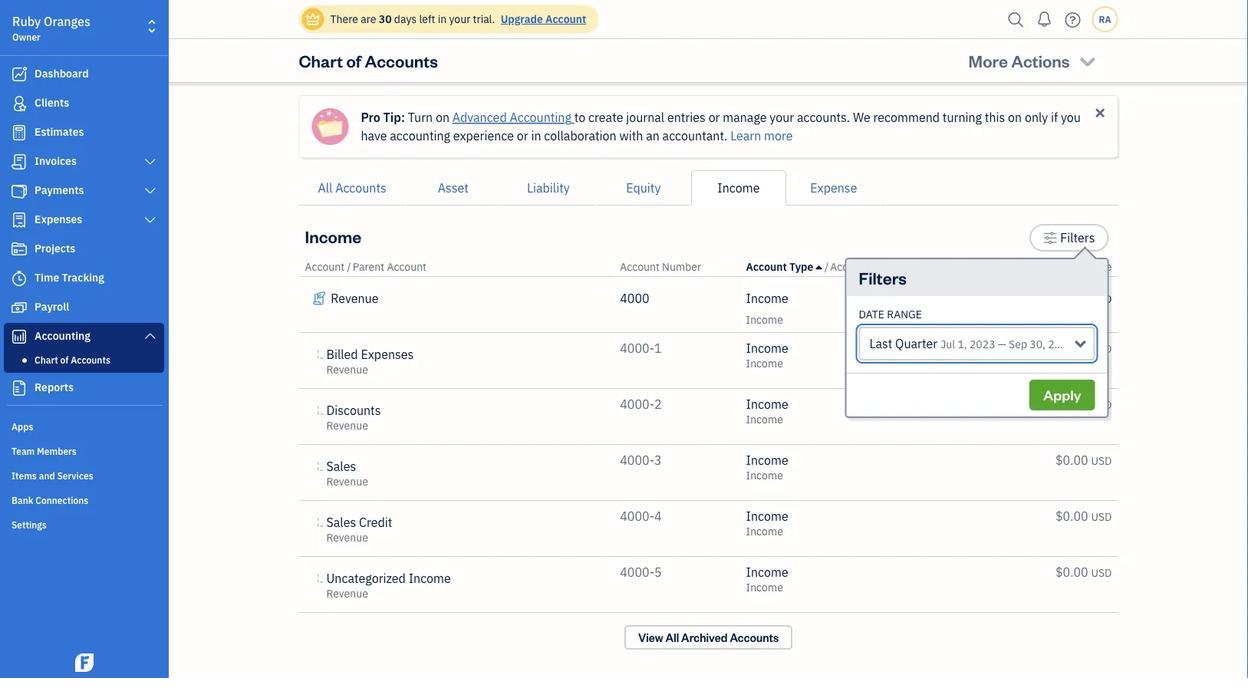 Task type: describe. For each thing, give the bounding box(es) containing it.
settings link
[[4, 513, 164, 536]]

4000- for 1
[[620, 340, 655, 356]]

1 usd from the top
[[1091, 292, 1112, 306]]

$0.00 for 1
[[1056, 340, 1089, 356]]

more
[[764, 128, 793, 144]]

uncategorized income revenue
[[326, 570, 451, 601]]

reports
[[35, 380, 74, 394]]

filters button
[[1030, 224, 1109, 252]]

accounting inside main element
[[35, 329, 90, 343]]

1 horizontal spatial of
[[346, 49, 361, 71]]

1 on from the left
[[436, 109, 450, 125]]

learn more
[[731, 128, 793, 144]]

chart image
[[10, 329, 28, 345]]

caretup image
[[816, 261, 822, 273]]

ruby
[[12, 13, 41, 30]]

0 vertical spatial accounting
[[510, 109, 572, 125]]

balance
[[1073, 260, 1112, 274]]

revenue up sales credit revenue
[[326, 475, 368, 489]]

dashboard image
[[10, 67, 28, 82]]

on inside to create journal entries or manage your accounts. we recommend turning this on only if  you have accounting experience or in collaboration with an accountant.
[[1008, 109, 1022, 125]]

tip:
[[383, 109, 405, 125]]

4000
[[620, 290, 650, 307]]

money image
[[10, 300, 28, 315]]

account for account number
[[620, 260, 660, 274]]

1
[[655, 340, 662, 356]]

Date Range field
[[859, 327, 1095, 361]]

expenses inside billed expenses revenue
[[361, 346, 414, 363]]

create
[[588, 109, 623, 125]]

if
[[1051, 109, 1058, 125]]

sales revenue
[[326, 458, 368, 489]]

sales credit revenue
[[326, 514, 392, 545]]

chevron large down image for expenses
[[143, 214, 157, 226]]

$0.00 usd for 4
[[1056, 508, 1112, 524]]

usd for 2
[[1091, 398, 1112, 412]]

usd for 3
[[1091, 454, 1112, 468]]

all accounts button
[[299, 170, 406, 206]]

notifications image
[[1032, 4, 1057, 35]]

more
[[969, 49, 1008, 71]]

number
[[662, 260, 701, 274]]

equity
[[626, 180, 661, 196]]

chevrondown image
[[1077, 50, 1098, 71]]

days
[[394, 12, 417, 26]]

turning
[[943, 109, 982, 125]]

account / parent account
[[305, 260, 427, 274]]

learn more link
[[731, 128, 793, 144]]

chevron large down image
[[143, 156, 157, 168]]

bank connections
[[12, 494, 88, 506]]

team
[[12, 445, 35, 457]]

payroll link
[[4, 294, 164, 321]]

there are 30 days left in your trial. upgrade account
[[330, 12, 586, 26]]

dashboard link
[[4, 61, 164, 88]]

income inside income button
[[718, 180, 760, 196]]

4000-2
[[620, 396, 662, 412]]

freshbooks image
[[72, 654, 97, 672]]

expense button
[[786, 170, 881, 206]]

freshbooks
[[1014, 260, 1071, 274]]

0 vertical spatial chart of accounts
[[299, 49, 438, 71]]

$0.00 usd for 1
[[1056, 340, 1112, 356]]

an
[[646, 128, 660, 144]]

4000- for 2
[[620, 396, 655, 412]]

this
[[985, 109, 1005, 125]]

income income for 2
[[746, 396, 789, 427]]

income income for 3
[[746, 452, 789, 483]]

oranges
[[44, 13, 90, 30]]

invoice image
[[10, 154, 28, 170]]

items and services link
[[4, 463, 164, 486]]

discounts
[[326, 402, 381, 419]]

2 type from the left
[[894, 260, 917, 274]]

equity button
[[596, 170, 691, 206]]

$0.00 for 2
[[1056, 396, 1089, 412]]

account right upgrade
[[546, 12, 586, 26]]

settings
[[12, 519, 47, 531]]

usd for 5
[[1091, 566, 1112, 580]]

0 vertical spatial chart
[[299, 49, 343, 71]]

estimate image
[[10, 125, 28, 140]]

1 $0.00 usd from the top
[[1056, 290, 1112, 307]]

pro
[[361, 109, 380, 125]]

income button
[[691, 170, 786, 206]]

you
[[1061, 109, 1081, 125]]

sep
[[1009, 337, 1027, 351]]

30
[[379, 12, 392, 26]]

we
[[853, 109, 871, 125]]

revenue inside uncategorized income revenue
[[326, 587, 368, 601]]

ra button
[[1092, 6, 1118, 32]]

with
[[620, 128, 643, 144]]

all inside "button"
[[318, 180, 333, 196]]

chevron large down image for accounting
[[143, 330, 157, 342]]

dashboard
[[35, 66, 89, 81]]

2
[[655, 396, 662, 412]]

4000- for 5
[[620, 564, 655, 580]]

account right parent
[[387, 260, 427, 274]]

tracking
[[62, 270, 104, 285]]

usd for 4
[[1091, 510, 1112, 524]]

report image
[[10, 381, 28, 396]]

close image
[[1093, 106, 1108, 120]]

turn
[[408, 109, 433, 125]]

go to help image
[[1061, 8, 1085, 31]]

have
[[361, 128, 387, 144]]

income inside uncategorized income revenue
[[409, 570, 451, 587]]

advanced accounting link
[[453, 109, 574, 125]]

usd for 1
[[1091, 342, 1112, 356]]

your for trial.
[[449, 12, 471, 26]]

4
[[655, 508, 662, 524]]

3
[[655, 452, 662, 468]]

2 / from the left
[[825, 260, 829, 274]]

entries
[[667, 109, 706, 125]]

1 horizontal spatial or
[[709, 109, 720, 125]]

expense image
[[10, 213, 28, 228]]

ruby oranges owner
[[12, 13, 90, 43]]

learn
[[731, 128, 761, 144]]

collaboration
[[544, 128, 617, 144]]

connections
[[36, 494, 88, 506]]

account for account / parent account
[[305, 260, 345, 274]]

all accounts
[[318, 180, 387, 196]]

account type
[[746, 260, 814, 274]]

accounting link
[[4, 323, 164, 351]]

accounts.
[[797, 109, 850, 125]]

owner
[[12, 31, 41, 43]]

apply
[[1044, 386, 1081, 404]]

accounts down days
[[365, 49, 438, 71]]

4000-4
[[620, 508, 662, 524]]

settings image
[[1044, 229, 1058, 247]]

revenue down account / parent account
[[331, 290, 379, 307]]

discounts revenue
[[326, 402, 381, 433]]

view all archived accounts
[[638, 630, 779, 645]]

project image
[[10, 242, 28, 257]]

in inside to create journal entries or manage your accounts. we recommend turning this on only if  you have accounting experience or in collaboration with an accountant.
[[531, 128, 541, 144]]

chart of accounts inside main element
[[35, 354, 110, 366]]

credit
[[359, 514, 392, 531]]

filters inside filters dropdown button
[[1061, 230, 1095, 246]]

view all archived accounts link
[[625, 625, 793, 650]]

chart of accounts link
[[7, 351, 161, 369]]

revenue inside billed expenses revenue
[[326, 363, 368, 377]]

account type button
[[746, 260, 822, 274]]

income income for 4
[[746, 508, 789, 539]]

expense
[[810, 180, 857, 196]]

asset
[[438, 180, 469, 196]]

date
[[859, 307, 885, 321]]

projects link
[[4, 236, 164, 263]]

items
[[12, 470, 37, 482]]

0 horizontal spatial or
[[517, 128, 528, 144]]

income income for 5
[[746, 564, 789, 595]]

4000-3
[[620, 452, 662, 468]]

to create journal entries or manage your accounts. we recommend turning this on only if  you have accounting experience or in collaboration with an accountant.
[[361, 109, 1081, 144]]



Task type: locate. For each thing, give the bounding box(es) containing it.
2 vertical spatial chevron large down image
[[143, 330, 157, 342]]

0 vertical spatial or
[[709, 109, 720, 125]]

upgrade
[[501, 12, 543, 26]]

of inside main element
[[60, 354, 69, 366]]

$0.00 for 3
[[1056, 452, 1089, 468]]

revenue inside the discounts revenue
[[326, 419, 368, 433]]

accounting down payroll
[[35, 329, 90, 343]]

—
[[998, 337, 1006, 351]]

1 vertical spatial in
[[531, 128, 541, 144]]

payments link
[[4, 177, 164, 205]]

chart down crown image at the top of page
[[299, 49, 343, 71]]

4 $0.00 from the top
[[1056, 452, 1089, 468]]

your inside to create journal entries or manage your accounts. we recommend turning this on only if  you have accounting experience or in collaboration with an accountant.
[[770, 109, 794, 125]]

1 horizontal spatial in
[[531, 128, 541, 144]]

3 chevron large down image from the top
[[143, 330, 157, 342]]

more actions
[[969, 49, 1070, 71]]

0 horizontal spatial your
[[449, 12, 471, 26]]

1 vertical spatial chevron large down image
[[143, 214, 157, 226]]

1 horizontal spatial your
[[770, 109, 794, 125]]

1 vertical spatial filters
[[859, 267, 907, 288]]

liability button
[[501, 170, 596, 206]]

0 horizontal spatial in
[[438, 12, 447, 26]]

0 horizontal spatial type
[[790, 260, 814, 274]]

2023 right the 30,
[[1048, 337, 1074, 351]]

1 vertical spatial chart
[[35, 354, 58, 366]]

1 horizontal spatial all
[[666, 630, 679, 645]]

jul
[[941, 337, 955, 351]]

4000- down 4000-4
[[620, 564, 655, 580]]

chevron large down image inside payments link
[[143, 185, 157, 197]]

0 horizontal spatial 2023
[[970, 337, 996, 351]]

upgrade account link
[[498, 12, 586, 26]]

only
[[1025, 109, 1048, 125]]

1 horizontal spatial 2023
[[1048, 337, 1074, 351]]

0 horizontal spatial on
[[436, 109, 450, 125]]

sales inside sales revenue
[[326, 458, 356, 475]]

sales for sales credit
[[326, 514, 356, 531]]

revenue up 'discounts'
[[326, 363, 368, 377]]

2023
[[970, 337, 996, 351], [1048, 337, 1074, 351]]

$0.00 usd for 3
[[1056, 452, 1112, 468]]

1 chevron large down image from the top
[[143, 185, 157, 197]]

sales inside sales credit revenue
[[326, 514, 356, 531]]

sales left credit
[[326, 514, 356, 531]]

main element
[[0, 0, 207, 678]]

your for accounts.
[[770, 109, 794, 125]]

1 vertical spatial all
[[666, 630, 679, 645]]

chart of accounts down are
[[299, 49, 438, 71]]

0 vertical spatial of
[[346, 49, 361, 71]]

view
[[638, 630, 663, 645]]

time
[[35, 270, 59, 285]]

$0.00 usd for 2
[[1056, 396, 1112, 412]]

on right this
[[1008, 109, 1022, 125]]

5 $0.00 usd from the top
[[1056, 508, 1112, 524]]

and
[[39, 470, 55, 482]]

payroll
[[35, 300, 69, 314]]

2 4000- from the top
[[620, 396, 655, 412]]

in down advanced accounting link
[[531, 128, 541, 144]]

0 vertical spatial sales
[[326, 458, 356, 475]]

services
[[57, 470, 93, 482]]

search image
[[1004, 8, 1029, 31]]

account left caretup image
[[746, 260, 787, 274]]

account for account type
[[746, 260, 787, 274]]

revenue inside sales credit revenue
[[326, 531, 368, 545]]

5 $0.00 from the top
[[1056, 508, 1089, 524]]

expenses down payments
[[35, 212, 82, 226]]

1 $0.00 from the top
[[1056, 290, 1089, 307]]

4 $0.00 usd from the top
[[1056, 452, 1112, 468]]

0 vertical spatial your
[[449, 12, 471, 26]]

1 type from the left
[[790, 260, 814, 274]]

team members link
[[4, 439, 164, 462]]

0 vertical spatial expenses
[[35, 212, 82, 226]]

30,
[[1030, 337, 1046, 351]]

0 vertical spatial filters
[[1061, 230, 1095, 246]]

1 vertical spatial of
[[60, 354, 69, 366]]

1 / from the left
[[347, 260, 351, 274]]

more actions button
[[955, 42, 1112, 79]]

3 $0.00 usd from the top
[[1056, 396, 1112, 412]]

6 $0.00 from the top
[[1056, 564, 1089, 580]]

chevron large down image for payments
[[143, 185, 157, 197]]

filters right settings image on the top right
[[1061, 230, 1095, 246]]

1 horizontal spatial chart
[[299, 49, 343, 71]]

6 usd from the top
[[1091, 566, 1112, 580]]

1 horizontal spatial expenses
[[361, 346, 414, 363]]

1 income income from the top
[[746, 290, 789, 327]]

1,
[[958, 337, 967, 351]]

of down there
[[346, 49, 361, 71]]

3 $0.00 from the top
[[1056, 396, 1089, 412]]

1 4000- from the top
[[620, 340, 655, 356]]

4000- up '4000-3'
[[620, 396, 655, 412]]

sub
[[872, 260, 891, 274]]

3 income income from the top
[[746, 396, 789, 427]]

1 vertical spatial or
[[517, 128, 528, 144]]

income income for 1
[[746, 340, 789, 371]]

payment image
[[10, 183, 28, 199]]

all inside "link"
[[666, 630, 679, 645]]

recommend
[[874, 109, 940, 125]]

$0.00 for 5
[[1056, 564, 1089, 580]]

5 usd from the top
[[1091, 510, 1112, 524]]

account right caretup image
[[830, 260, 870, 274]]

apps
[[12, 420, 33, 433]]

4 usd from the top
[[1091, 454, 1112, 468]]

2 chevron large down image from the top
[[143, 214, 157, 226]]

0 horizontal spatial expenses
[[35, 212, 82, 226]]

accounting left to
[[510, 109, 572, 125]]

in right left
[[438, 12, 447, 26]]

2 on from the left
[[1008, 109, 1022, 125]]

billed expenses revenue
[[326, 346, 414, 377]]

0 horizontal spatial filters
[[859, 267, 907, 288]]

sales for sales
[[326, 458, 356, 475]]

0 horizontal spatial chart of accounts
[[35, 354, 110, 366]]

accounts inside chart of accounts link
[[71, 354, 110, 366]]

time tracking link
[[4, 265, 164, 292]]

manage
[[723, 109, 767, 125]]

range
[[887, 307, 922, 321]]

in
[[438, 12, 447, 26], [531, 128, 541, 144]]

6 $0.00 usd from the top
[[1056, 564, 1112, 580]]

liability
[[527, 180, 570, 196]]

members
[[37, 445, 77, 457]]

revenue
[[331, 290, 379, 307], [326, 363, 368, 377], [326, 419, 368, 433], [326, 475, 368, 489], [326, 531, 368, 545], [326, 587, 368, 601]]

or up accountant.
[[709, 109, 720, 125]]

invoices
[[35, 154, 77, 168]]

there
[[330, 12, 358, 26]]

1 horizontal spatial type
[[894, 260, 917, 274]]

to
[[574, 109, 586, 125]]

your up "more"
[[770, 109, 794, 125]]

uncategorized
[[326, 570, 406, 587]]

actions
[[1011, 49, 1070, 71]]

5 4000- from the top
[[620, 564, 655, 580]]

chevron large down image inside expenses link
[[143, 214, 157, 226]]

estimates
[[35, 125, 84, 139]]

2 usd from the top
[[1091, 342, 1112, 356]]

1 vertical spatial accounting
[[35, 329, 90, 343]]

5
[[655, 564, 662, 580]]

sales down the discounts revenue
[[326, 458, 356, 475]]

crown image
[[305, 11, 321, 27]]

1 vertical spatial chart of accounts
[[35, 354, 110, 366]]

3 usd from the top
[[1091, 398, 1112, 412]]

$0.00 usd for 5
[[1056, 564, 1112, 580]]

or down advanced accounting link
[[517, 128, 528, 144]]

trial.
[[473, 12, 495, 26]]

expenses right billed
[[361, 346, 414, 363]]

items and services
[[12, 470, 93, 482]]

bank connections link
[[4, 488, 164, 511]]

account number
[[620, 260, 701, 274]]

expenses inside expenses link
[[35, 212, 82, 226]]

2023 left —
[[970, 337, 996, 351]]

2 2023 from the left
[[1048, 337, 1074, 351]]

/ right caretup image
[[825, 260, 829, 274]]

client image
[[10, 96, 28, 111]]

accounting
[[390, 128, 450, 144]]

revenue up sales revenue on the bottom left
[[326, 419, 368, 433]]

ra
[[1099, 13, 1111, 25]]

chart of accounts down accounting link
[[35, 354, 110, 366]]

clients
[[35, 96, 69, 110]]

clients link
[[4, 90, 164, 117]]

filters up date range
[[859, 267, 907, 288]]

6 income income from the top
[[746, 564, 789, 595]]

1 horizontal spatial accounting
[[510, 109, 572, 125]]

0 vertical spatial in
[[438, 12, 447, 26]]

0 vertical spatial all
[[318, 180, 333, 196]]

filters
[[1061, 230, 1095, 246], [859, 267, 907, 288]]

type left caretup image
[[790, 260, 814, 274]]

0 horizontal spatial all
[[318, 180, 333, 196]]

parent
[[353, 260, 385, 274]]

date range
[[859, 307, 922, 321]]

accounts inside all accounts "button"
[[335, 180, 387, 196]]

4000- up 4000-5
[[620, 508, 655, 524]]

1 sales from the top
[[326, 458, 356, 475]]

revenue down sales credit revenue
[[326, 587, 368, 601]]

0 horizontal spatial /
[[347, 260, 351, 274]]

4000-
[[620, 340, 655, 356], [620, 396, 655, 412], [620, 452, 655, 468], [620, 508, 655, 524], [620, 564, 655, 580]]

billed
[[326, 346, 358, 363]]

2 $0.00 from the top
[[1056, 340, 1089, 356]]

chart of accounts
[[299, 49, 438, 71], [35, 354, 110, 366]]

account for account sub type
[[830, 260, 870, 274]]

chevron large down image
[[143, 185, 157, 197], [143, 214, 157, 226], [143, 330, 157, 342]]

2 income income from the top
[[746, 340, 789, 371]]

4 income income from the top
[[746, 452, 789, 483]]

4000- down 4000
[[620, 340, 655, 356]]

2 $0.00 usd from the top
[[1056, 340, 1112, 356]]

1 horizontal spatial filters
[[1061, 230, 1095, 246]]

estimates link
[[4, 119, 164, 147]]

chart up reports
[[35, 354, 58, 366]]

$0.00
[[1056, 290, 1089, 307], [1056, 340, 1089, 356], [1056, 396, 1089, 412], [1056, 452, 1089, 468], [1056, 508, 1089, 524], [1056, 564, 1089, 580]]

apply button
[[1030, 380, 1095, 410]]

chevron large down image inside accounting link
[[143, 330, 157, 342]]

2 sales from the top
[[326, 514, 356, 531]]

revenue up uncategorized
[[326, 531, 368, 545]]

or
[[709, 109, 720, 125], [517, 128, 528, 144]]

accountant.
[[663, 128, 728, 144]]

accounts down the have
[[335, 180, 387, 196]]

timer image
[[10, 271, 28, 286]]

0 horizontal spatial of
[[60, 354, 69, 366]]

$0.00 for 4
[[1056, 508, 1089, 524]]

1 horizontal spatial /
[[825, 260, 829, 274]]

4000- down 4000-2
[[620, 452, 655, 468]]

1 vertical spatial sales
[[326, 514, 356, 531]]

type right sub on the right top of the page
[[894, 260, 917, 274]]

accounts down accounting link
[[71, 354, 110, 366]]

left
[[419, 12, 435, 26]]

4000- for 4
[[620, 508, 655, 524]]

0 vertical spatial chevron large down image
[[143, 185, 157, 197]]

all
[[318, 180, 333, 196], [666, 630, 679, 645]]

0 horizontal spatial chart
[[35, 354, 58, 366]]

1 vertical spatial expenses
[[361, 346, 414, 363]]

/ left parent
[[347, 260, 351, 274]]

your left trial.
[[449, 12, 471, 26]]

chart
[[299, 49, 343, 71], [35, 354, 58, 366]]

1 horizontal spatial on
[[1008, 109, 1022, 125]]

4 4000- from the top
[[620, 508, 655, 524]]

account up 4000
[[620, 260, 660, 274]]

0 horizontal spatial accounting
[[35, 329, 90, 343]]

1 horizontal spatial chart of accounts
[[299, 49, 438, 71]]

on right the turn
[[436, 109, 450, 125]]

accounts right archived
[[730, 630, 779, 645]]

3 4000- from the top
[[620, 452, 655, 468]]

accounts inside view all archived accounts "link"
[[730, 630, 779, 645]]

1 vertical spatial your
[[770, 109, 794, 125]]

1 2023 from the left
[[970, 337, 996, 351]]

of up reports
[[60, 354, 69, 366]]

sales
[[326, 458, 356, 475], [326, 514, 356, 531]]

reports link
[[4, 374, 164, 402]]

chart inside main element
[[35, 354, 58, 366]]

journal
[[626, 109, 665, 125]]

5 income income from the top
[[746, 508, 789, 539]]

archived
[[681, 630, 728, 645]]

account left parent
[[305, 260, 345, 274]]

account sub type
[[830, 260, 917, 274]]

4000- for 3
[[620, 452, 655, 468]]



Task type: vqa. For each thing, say whether or not it's contained in the screenshot.


